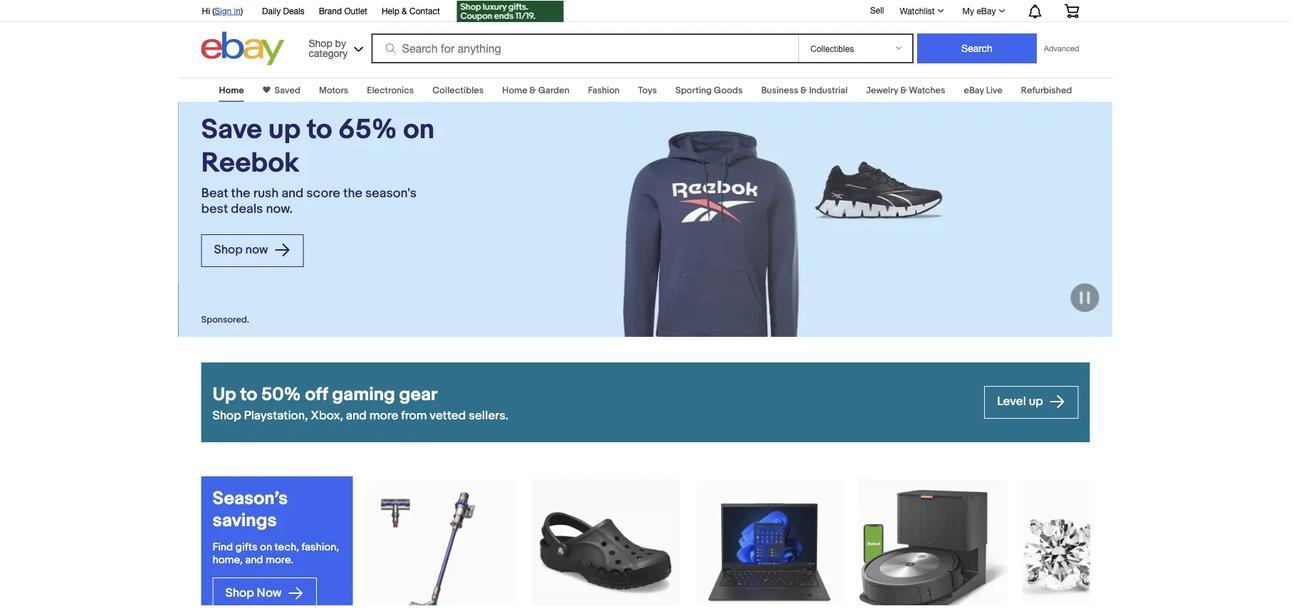 Task type: vqa. For each thing, say whether or not it's contained in the screenshot.
Brand Outlet
yes



Task type: describe. For each thing, give the bounding box(es) containing it.
watchlist
[[900, 6, 935, 16]]

reebok
[[201, 147, 299, 180]]

fashion,
[[302, 541, 339, 554]]

50%
[[261, 384, 301, 406]]

)
[[241, 6, 243, 16]]

by
[[335, 37, 346, 49]]

shop for shop now
[[214, 243, 243, 258]]

garden
[[538, 85, 570, 96]]

electronics link
[[367, 85, 414, 96]]

& for help
[[402, 6, 407, 16]]

save up to 65% on reebok link
[[201, 113, 438, 180]]

savings
[[213, 510, 277, 532]]

in
[[234, 6, 241, 16]]

find
[[213, 541, 233, 554]]

1/4 - 2 ct t.w. natural diamond studs in 14k white or yellow gold image
[[1023, 479, 1171, 606]]

& for business
[[801, 85, 807, 96]]

level up
[[997, 395, 1046, 409]]

toys link
[[638, 85, 657, 96]]

to inside save up to 65% on reebok beat the rush and score the season's best deals now.
[[307, 113, 332, 146]]

electronics
[[367, 85, 414, 96]]

lenovo thinkpad x1 carbon gen 10 intel laptop, 14" ips,  i7-1270p vpro®, 32gb image
[[695, 479, 844, 606]]

daily deals link
[[262, 4, 305, 19]]

up for level
[[1029, 395, 1043, 409]]

help & contact
[[382, 6, 440, 16]]

home & garden
[[502, 85, 570, 96]]

now.
[[266, 201, 293, 217]]

watches
[[909, 85, 946, 96]]

shop by category banner
[[194, 0, 1090, 69]]

save up to 65% on reebok beat the rush and score the season's best deals now.
[[201, 113, 435, 217]]

ebay inside 'account' navigation
[[977, 6, 996, 16]]

2 the from the left
[[343, 186, 363, 201]]

home & garden link
[[502, 85, 570, 96]]

up for save
[[268, 113, 301, 146]]

sporting goods
[[676, 85, 743, 96]]

goods
[[714, 85, 743, 96]]

sponsored.
[[201, 315, 249, 326]]

sign in link
[[215, 6, 241, 16]]

on inside save up to 65% on reebok beat the rush and score the season's best deals now.
[[403, 113, 435, 146]]

refurbished
[[1021, 85, 1072, 96]]

sign
[[215, 6, 232, 16]]

fashion
[[588, 85, 620, 96]]

daily
[[262, 6, 281, 16]]

motors
[[319, 85, 349, 96]]

tech,
[[275, 541, 299, 554]]

advanced
[[1044, 44, 1080, 53]]

shop by category
[[309, 37, 348, 59]]

advanced link
[[1037, 34, 1087, 63]]

none submit inside shop by category banner
[[918, 33, 1037, 63]]

and for gear
[[346, 408, 367, 423]]

now
[[257, 586, 282, 601]]

shop now link
[[213, 578, 317, 606]]

shop now link
[[201, 234, 304, 267]]

xbox,
[[311, 408, 343, 423]]

season's
[[213, 488, 288, 510]]

saved link
[[270, 85, 301, 96]]

get the coupon image
[[457, 1, 564, 22]]

level up link
[[985, 386, 1079, 419]]

more.
[[266, 554, 294, 566]]

off
[[305, 384, 328, 406]]

(
[[212, 6, 215, 16]]

rush
[[253, 186, 279, 201]]

level
[[997, 395, 1026, 409]]

industrial
[[809, 85, 848, 96]]

on inside find gifts on tech, fashion, home, and more.
[[260, 541, 272, 554]]

and for reebok
[[282, 186, 304, 201]]

business & industrial link
[[761, 85, 848, 96]]

sellers.
[[469, 408, 509, 423]]

your shopping cart image
[[1064, 4, 1080, 18]]

motors link
[[319, 85, 349, 96]]

1 the from the left
[[231, 186, 250, 201]]

season's savings link
[[213, 488, 342, 532]]

daily deals
[[262, 6, 305, 16]]

help
[[382, 6, 399, 16]]

more
[[369, 408, 398, 423]]



Task type: locate. For each thing, give the bounding box(es) containing it.
up right level
[[1029, 395, 1043, 409]]

help & contact link
[[382, 4, 440, 19]]

outlet
[[344, 6, 367, 16]]

now
[[245, 243, 268, 258]]

65%
[[338, 113, 397, 146]]

brand outlet link
[[319, 4, 367, 19]]

beat
[[201, 186, 228, 201]]

0 vertical spatial up
[[268, 113, 301, 146]]

best
[[201, 201, 228, 217]]

jewelry
[[866, 85, 899, 96]]

watchlist link
[[892, 2, 951, 19]]

jewelry & watches
[[866, 85, 946, 96]]

Search for anything text field
[[374, 35, 796, 62]]

& right jewelry
[[901, 85, 907, 96]]

sporting goods link
[[676, 85, 743, 96]]

0 horizontal spatial up
[[268, 113, 301, 146]]

0 horizontal spatial and
[[245, 554, 263, 566]]

& for home
[[530, 85, 536, 96]]

live
[[986, 85, 1003, 96]]

1 horizontal spatial up
[[1029, 395, 1043, 409]]

and
[[282, 186, 304, 201], [346, 408, 367, 423], [245, 554, 263, 566]]

ebay
[[977, 6, 996, 16], [964, 85, 984, 96]]

&
[[402, 6, 407, 16], [530, 85, 536, 96], [801, 85, 807, 96], [901, 85, 907, 96]]

up inside save up to 65% on reebok beat the rush and score the season's best deals now.
[[268, 113, 301, 146]]

and inside save up to 65% on reebok beat the rush and score the season's best deals now.
[[282, 186, 304, 201]]

business
[[761, 85, 799, 96]]

& inside 'account' navigation
[[402, 6, 407, 16]]

sporting
[[676, 85, 712, 96]]

jewelry & watches link
[[866, 85, 946, 96]]

deals
[[283, 6, 305, 16]]

on right gifts
[[260, 541, 272, 554]]

fashion link
[[588, 85, 620, 96]]

to down motors link
[[307, 113, 332, 146]]

shop
[[309, 37, 332, 49], [214, 243, 243, 258], [213, 408, 241, 423], [225, 586, 254, 601]]

season's savings
[[213, 488, 288, 532]]

1 vertical spatial and
[[346, 408, 367, 423]]

0 horizontal spatial the
[[231, 186, 250, 201]]

to
[[307, 113, 332, 146], [240, 384, 257, 406]]

sell
[[870, 5, 884, 15]]

my ebay link
[[955, 2, 1012, 19]]

0 vertical spatial ebay
[[977, 6, 996, 16]]

business & industrial
[[761, 85, 848, 96]]

and up now.
[[282, 186, 304, 201]]

refurbished link
[[1021, 85, 1072, 96]]

brand
[[319, 6, 342, 16]]

to right up
[[240, 384, 257, 406]]

playstation,
[[244, 408, 308, 423]]

the
[[231, 186, 250, 201], [343, 186, 363, 201]]

1 vertical spatial to
[[240, 384, 257, 406]]

1 horizontal spatial to
[[307, 113, 332, 146]]

ebay inside save up to 65% on reebok main content
[[964, 85, 984, 96]]

ebay left live
[[964, 85, 984, 96]]

0 vertical spatial on
[[403, 113, 435, 146]]

vetted
[[430, 408, 466, 423]]

0 horizontal spatial on
[[260, 541, 272, 554]]

and left "more."
[[245, 554, 263, 566]]

shop now
[[225, 586, 284, 601]]

find gifts on tech, fashion, home, and more.
[[213, 541, 339, 566]]

up
[[268, 113, 301, 146], [1029, 395, 1043, 409]]

up down saved "link"
[[268, 113, 301, 146]]

ebay live link
[[964, 85, 1003, 96]]

brand outlet
[[319, 6, 367, 16]]

shop inside up to 50% off gaming gear shop playstation, xbox, and more from vetted sellers.
[[213, 408, 241, 423]]

from
[[401, 408, 427, 423]]

dyson v10 animal + cordless vacuum cleaner | purple | new | previous generation image
[[367, 479, 516, 606]]

deals
[[231, 201, 263, 217]]

save up to 65% on reebok main content
[[0, 69, 1292, 606]]

home for home & garden
[[502, 85, 528, 96]]

sell link
[[864, 5, 891, 15]]

up
[[213, 384, 236, 406]]

1 vertical spatial ebay
[[964, 85, 984, 96]]

my ebay
[[963, 6, 996, 16]]

None submit
[[918, 33, 1037, 63]]

collectibles link
[[433, 85, 484, 96]]

gifts
[[235, 541, 258, 554]]

hi ( sign in )
[[202, 6, 243, 16]]

score
[[307, 186, 340, 201]]

collectibles
[[433, 85, 484, 96]]

& for jewelry
[[901, 85, 907, 96]]

home left garden
[[502, 85, 528, 96]]

ebay live
[[964, 85, 1003, 96]]

0 horizontal spatial home
[[219, 85, 244, 96]]

1 vertical spatial up
[[1029, 395, 1043, 409]]

gaming
[[332, 384, 395, 406]]

home,
[[213, 554, 243, 566]]

shop for shop by category
[[309, 37, 332, 49]]

the right score
[[343, 186, 363, 201]]

gear
[[399, 384, 438, 406]]

up to 50% off gaming gear shop playstation, xbox, and more from vetted sellers.
[[213, 384, 509, 423]]

1 home from the left
[[219, 85, 244, 96]]

& right the 'help'
[[402, 6, 407, 16]]

on down electronics 'link'
[[403, 113, 435, 146]]

1 horizontal spatial the
[[343, 186, 363, 201]]

0 horizontal spatial to
[[240, 384, 257, 406]]

1 horizontal spatial and
[[282, 186, 304, 201]]

ebay right my
[[977, 6, 996, 16]]

2 vertical spatial and
[[245, 554, 263, 566]]

to inside up to 50% off gaming gear shop playstation, xbox, and more from vetted sellers.
[[240, 384, 257, 406]]

category
[[309, 47, 348, 59]]

season's
[[365, 186, 417, 201]]

the up deals
[[231, 186, 250, 201]]

and inside find gifts on tech, fashion, home, and more.
[[245, 554, 263, 566]]

0 vertical spatial and
[[282, 186, 304, 201]]

home
[[219, 85, 244, 96], [502, 85, 528, 96]]

& right business
[[801, 85, 807, 96]]

crocs men's and women's shoes - baya clogs, slip on shoes, waterproof sandals image
[[531, 512, 680, 595]]

& left garden
[[530, 85, 536, 96]]

irobot roomba j7+ self-emptying vacuum cleaning robot - certified refurbished! image
[[859, 490, 1008, 606]]

saved
[[275, 85, 301, 96]]

hi
[[202, 6, 210, 16]]

1 horizontal spatial home
[[502, 85, 528, 96]]

shop by category button
[[302, 32, 367, 62]]

my
[[963, 6, 975, 16]]

contact
[[410, 6, 440, 16]]

shop inside shop by category
[[309, 37, 332, 49]]

account navigation
[[194, 0, 1090, 24]]

shop now
[[214, 243, 271, 258]]

toys
[[638, 85, 657, 96]]

shop for shop now
[[225, 586, 254, 601]]

and inside up to 50% off gaming gear shop playstation, xbox, and more from vetted sellers.
[[346, 408, 367, 423]]

2 horizontal spatial and
[[346, 408, 367, 423]]

save
[[201, 113, 262, 146]]

2 home from the left
[[502, 85, 528, 96]]

up to 50% off gaming gear link
[[213, 383, 973, 407]]

1 vertical spatial on
[[260, 541, 272, 554]]

0 vertical spatial to
[[307, 113, 332, 146]]

home for home
[[219, 85, 244, 96]]

on
[[403, 113, 435, 146], [260, 541, 272, 554]]

and down gaming
[[346, 408, 367, 423]]

home up save
[[219, 85, 244, 96]]

1 horizontal spatial on
[[403, 113, 435, 146]]



